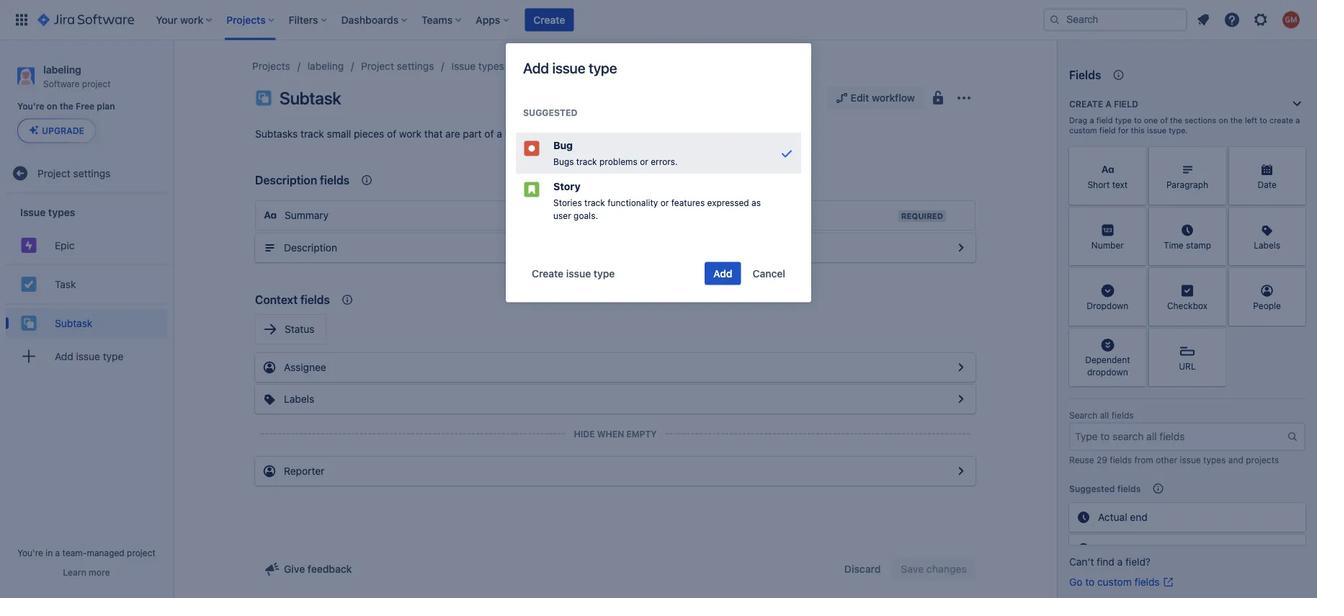 Task type: locate. For each thing, give the bounding box(es) containing it.
project settings link up subtasks track small pieces of work that are part of a larger task.
[[361, 58, 434, 75]]

issue
[[451, 60, 476, 72], [20, 206, 46, 218]]

actual left end
[[1098, 511, 1127, 523]]

actual up can't find a field?
[[1098, 543, 1127, 555]]

dropdown
[[1087, 300, 1129, 310]]

1 horizontal spatial labels
[[1254, 240, 1280, 250]]

you're up upgrade button
[[17, 101, 44, 111]]

on inside drag a field type to one of the sections on the left to create a custom field for this issue type.
[[1219, 116, 1228, 125]]

add right add issue type icon
[[55, 350, 73, 362]]

track inside bug bugs track problems or errors.
[[576, 157, 597, 167]]

subtasks track small pieces of work that are part of a larger task.
[[255, 128, 557, 140]]

0 horizontal spatial more information about the context fields image
[[339, 291, 356, 308]]

edit workflow button
[[828, 86, 924, 110]]

custom down can't find a field?
[[1097, 576, 1132, 588]]

1 horizontal spatial more information about the context fields image
[[358, 171, 375, 189]]

create for create a field
[[1069, 99, 1103, 109]]

url
[[1179, 361, 1196, 371]]

of
[[1160, 116, 1168, 125], [387, 128, 396, 140], [484, 128, 494, 140]]

0 vertical spatial subtask
[[280, 88, 341, 108]]

give feedback
[[284, 563, 352, 575]]

group containing issue types
[[6, 193, 167, 379]]

0 vertical spatial open field configuration image
[[953, 239, 970, 257]]

end
[[1130, 511, 1148, 523]]

on up upgrade button
[[47, 101, 57, 111]]

issue down one
[[1147, 126, 1167, 135]]

short
[[1088, 179, 1110, 189]]

2 horizontal spatial add
[[713, 267, 732, 279]]

date
[[1258, 179, 1277, 189]]

issue up the part
[[451, 60, 476, 72]]

suggested inside add issue type dialog
[[523, 107, 577, 117]]

suggested for suggested fields
[[1069, 483, 1115, 494]]

required
[[901, 211, 943, 221]]

field down create a field
[[1096, 116, 1113, 125]]

actual end button
[[1069, 503, 1306, 532]]

story
[[553, 181, 581, 192]]

labeling up software
[[43, 63, 81, 75]]

task link
[[6, 270, 167, 299]]

1 vertical spatial you're
[[17, 548, 43, 558]]

go to custom fields link
[[1069, 575, 1174, 589]]

the left "free"
[[60, 101, 73, 111]]

summary
[[285, 209, 329, 221]]

1 you're from the top
[[17, 101, 44, 111]]

labeling right projects
[[308, 60, 344, 72]]

open field configuration image
[[953, 391, 970, 408], [953, 463, 970, 480]]

actual end
[[1098, 511, 1148, 523]]

epic link
[[6, 231, 167, 260]]

1 vertical spatial open field configuration image
[[953, 463, 970, 480]]

1 vertical spatial issue types
[[20, 206, 75, 218]]

or left features
[[660, 198, 669, 208]]

project settings down upgrade
[[37, 167, 110, 179]]

create inside add issue type dialog
[[532, 267, 564, 279]]

1 horizontal spatial add issue type
[[523, 59, 617, 76]]

1 horizontal spatial labeling
[[308, 60, 344, 72]]

0 horizontal spatial suggested
[[523, 107, 577, 117]]

text
[[1112, 179, 1128, 189]]

Search field
[[1043, 8, 1187, 31]]

of right the part
[[484, 128, 494, 140]]

drag a field type to one of the sections on the left to create a custom field for this issue type.
[[1069, 116, 1300, 135]]

labels down assignee
[[284, 393, 314, 405]]

the left the left
[[1230, 116, 1243, 125]]

types left and
[[1203, 455, 1226, 465]]

fields
[[320, 173, 350, 187], [300, 293, 330, 307], [1112, 410, 1134, 420], [1110, 455, 1132, 465], [1117, 483, 1141, 494], [1134, 576, 1160, 588]]

cancel button
[[744, 262, 794, 285]]

or left errors.
[[640, 157, 648, 167]]

0 vertical spatial types
[[478, 60, 504, 72]]

1 horizontal spatial project settings link
[[361, 58, 434, 75]]

0 horizontal spatial project settings
[[37, 167, 110, 179]]

0 horizontal spatial labels
[[284, 393, 314, 405]]

0 horizontal spatial issue
[[20, 206, 46, 218]]

dependent dropdown
[[1085, 355, 1130, 377]]

types up epic
[[48, 206, 75, 218]]

2 actual from the top
[[1098, 543, 1127, 555]]

2 horizontal spatial of
[[1160, 116, 1168, 125]]

1 horizontal spatial project settings
[[361, 60, 434, 72]]

add issue type down create button
[[523, 59, 617, 76]]

field?
[[1125, 556, 1151, 568]]

1 vertical spatial description
[[284, 242, 337, 254]]

subtask link
[[6, 309, 167, 337]]

project up plan
[[82, 78, 111, 88]]

description for description fields
[[255, 173, 317, 187]]

2 vertical spatial add
[[55, 350, 73, 362]]

sections
[[1185, 116, 1217, 125]]

edit workflow
[[851, 92, 915, 104]]

2 open field configuration image from the top
[[953, 359, 970, 376]]

issue types up epic
[[20, 206, 75, 218]]

left
[[1245, 116, 1257, 125]]

from
[[1134, 455, 1153, 465]]

fields left "this link will be opened in a new tab" icon
[[1134, 576, 1160, 588]]

1 vertical spatial settings
[[73, 167, 110, 179]]

1 vertical spatial open field configuration image
[[953, 359, 970, 376]]

actual for actual end
[[1098, 511, 1127, 523]]

of left work on the top
[[387, 128, 396, 140]]

create issue type button
[[523, 262, 624, 285]]

2 vertical spatial track
[[584, 198, 605, 208]]

track up "goals."
[[584, 198, 605, 208]]

or
[[640, 157, 648, 167], [660, 198, 669, 208]]

track right bugs
[[576, 157, 597, 167]]

0 vertical spatial add
[[523, 59, 549, 76]]

context
[[255, 293, 298, 307]]

0 vertical spatial project settings link
[[361, 58, 434, 75]]

issue up epic link
[[20, 206, 46, 218]]

type
[[589, 59, 617, 76], [1115, 116, 1132, 125], [594, 267, 615, 279], [103, 350, 123, 362]]

1 horizontal spatial subtask
[[280, 88, 341, 108]]

suggested down 29
[[1069, 483, 1115, 494]]

1 horizontal spatial on
[[1219, 116, 1228, 125]]

group
[[6, 193, 167, 379]]

2 horizontal spatial types
[[1203, 455, 1226, 465]]

1 vertical spatial add issue type
[[55, 350, 123, 362]]

0 horizontal spatial issue types
[[20, 206, 75, 218]]

add left cancel
[[713, 267, 732, 279]]

description inside button
[[284, 242, 337, 254]]

2 you're from the top
[[17, 548, 43, 558]]

description button
[[255, 233, 976, 262]]

create inside primary element
[[533, 14, 565, 26]]

open field configuration image inside description button
[[953, 239, 970, 257]]

field left for
[[1099, 126, 1116, 135]]

1 open field configuration image from the top
[[953, 391, 970, 408]]

1 horizontal spatial issue types
[[451, 60, 504, 72]]

1 horizontal spatial the
[[1170, 116, 1182, 125]]

1 horizontal spatial or
[[660, 198, 669, 208]]

can't find a field?
[[1069, 556, 1151, 568]]

labeling inside labeling software project
[[43, 63, 81, 75]]

subtask
[[280, 88, 341, 108], [55, 317, 93, 329]]

description up summary
[[255, 173, 317, 187]]

the up type.
[[1170, 116, 1182, 125]]

project
[[82, 78, 111, 88], [127, 548, 156, 558]]

type inside drag a field type to one of the sections on the left to create a custom field for this issue type.
[[1115, 116, 1132, 125]]

more information about the context fields image
[[358, 171, 375, 189], [339, 291, 356, 308]]

0 vertical spatial create
[[533, 14, 565, 26]]

jira software image
[[37, 11, 134, 28], [37, 11, 134, 28]]

issue types down primary element
[[451, 60, 504, 72]]

0 horizontal spatial add issue type
[[55, 350, 123, 362]]

or inside bug bugs track problems or errors.
[[640, 157, 648, 167]]

project right managed
[[127, 548, 156, 558]]

track inside "story stories track functionality or features expressed as user goals."
[[584, 198, 605, 208]]

0 vertical spatial custom
[[1069, 126, 1097, 135]]

you're for you're in a team-managed project
[[17, 548, 43, 558]]

a left larger
[[497, 128, 502, 140]]

add issue type inside add issue type dialog
[[523, 59, 617, 76]]

project right labeling link
[[361, 60, 394, 72]]

0 vertical spatial description
[[255, 173, 317, 187]]

epic
[[55, 239, 75, 251]]

give
[[284, 563, 305, 575]]

settings down upgrade
[[73, 167, 110, 179]]

on right 'sections'
[[1219, 116, 1228, 125]]

2 open field configuration image from the top
[[953, 463, 970, 480]]

project
[[361, 60, 394, 72], [37, 167, 70, 179]]

story stories track functionality or features expressed as user goals.
[[553, 181, 761, 220]]

1 horizontal spatial suggested
[[1069, 483, 1115, 494]]

open field configuration image inside assignee button
[[953, 359, 970, 376]]

0 vertical spatial issue
[[451, 60, 476, 72]]

0 vertical spatial field
[[1114, 99, 1138, 109]]

custom down drag
[[1069, 126, 1097, 135]]

0 vertical spatial project settings
[[361, 60, 434, 72]]

0 vertical spatial project
[[82, 78, 111, 88]]

1 open field configuration image from the top
[[953, 239, 970, 257]]

0 vertical spatial track
[[301, 128, 324, 140]]

a
[[1105, 99, 1112, 109], [1090, 116, 1094, 125], [1296, 116, 1300, 125], [497, 128, 502, 140], [55, 548, 60, 558], [1117, 556, 1123, 568]]

1 vertical spatial types
[[48, 206, 75, 218]]

primary element
[[9, 0, 1043, 40]]

0 vertical spatial you're
[[17, 101, 44, 111]]

you're for you're on the free plan
[[17, 101, 44, 111]]

1 vertical spatial labels
[[284, 393, 314, 405]]

project settings inside project settings link
[[37, 167, 110, 179]]

more information about the context fields image right context fields
[[339, 291, 356, 308]]

types down primary element
[[478, 60, 504, 72]]

1 vertical spatial subtask
[[55, 317, 93, 329]]

1 vertical spatial create
[[1069, 99, 1103, 109]]

create button
[[525, 8, 574, 31]]

0 horizontal spatial on
[[47, 101, 57, 111]]

1 vertical spatial suggested
[[1069, 483, 1115, 494]]

labels
[[1254, 240, 1280, 250], [284, 393, 314, 405]]

1 vertical spatial field
[[1096, 116, 1113, 125]]

open field configuration image inside reporter button
[[953, 463, 970, 480]]

0 horizontal spatial labeling
[[43, 63, 81, 75]]

2 horizontal spatial to
[[1260, 116, 1267, 125]]

to right go
[[1085, 576, 1095, 588]]

labels down date
[[1254, 240, 1280, 250]]

0 horizontal spatial types
[[48, 206, 75, 218]]

0 vertical spatial suggested
[[523, 107, 577, 117]]

field up for
[[1114, 99, 1138, 109]]

open field configuration image inside labels button
[[953, 391, 970, 408]]

custom
[[1069, 126, 1097, 135], [1097, 576, 1132, 588]]

to up this on the top right
[[1134, 116, 1142, 125]]

more information about the fields image
[[1110, 66, 1127, 84]]

labeling for labeling
[[308, 60, 344, 72]]

0 horizontal spatial subtask
[[55, 317, 93, 329]]

1 horizontal spatial types
[[478, 60, 504, 72]]

0 vertical spatial or
[[640, 157, 648, 167]]

suggested fields
[[1069, 483, 1141, 494]]

description
[[255, 173, 317, 187], [284, 242, 337, 254]]

actual start
[[1098, 543, 1152, 555]]

add down primary element
[[523, 59, 549, 76]]

add issue type image
[[20, 348, 37, 365]]

suggested for suggested
[[523, 107, 577, 117]]

1 vertical spatial more information about the context fields image
[[339, 291, 356, 308]]

open field configuration image for reporter
[[953, 463, 970, 480]]

actual inside button
[[1098, 511, 1127, 523]]

0 vertical spatial project
[[361, 60, 394, 72]]

project down upgrade button
[[37, 167, 70, 179]]

issue types link
[[451, 58, 504, 75]]

projects
[[1246, 455, 1279, 465]]

on
[[47, 101, 57, 111], [1219, 116, 1228, 125]]

suggested up task.
[[523, 107, 577, 117]]

open field configuration image for description
[[953, 239, 970, 257]]

actual inside 'button'
[[1098, 543, 1127, 555]]

more
[[89, 567, 110, 577]]

1 vertical spatial project
[[127, 548, 156, 558]]

you're left in at the left of the page
[[17, 548, 43, 558]]

1 vertical spatial project settings
[[37, 167, 110, 179]]

project settings link down upgrade
[[6, 159, 167, 188]]

0 vertical spatial add issue type
[[523, 59, 617, 76]]

open field configuration image
[[953, 239, 970, 257], [953, 359, 970, 376]]

more information about the context fields image for context fields
[[339, 291, 356, 308]]

0 vertical spatial more information about the context fields image
[[358, 171, 375, 189]]

types
[[478, 60, 504, 72], [48, 206, 75, 218], [1203, 455, 1226, 465]]

assignee
[[284, 361, 326, 373]]

more information about the context fields image for description fields
[[358, 171, 375, 189]]

1 vertical spatial actual
[[1098, 543, 1127, 555]]

1 horizontal spatial issue
[[451, 60, 476, 72]]

labeling
[[308, 60, 344, 72], [43, 63, 81, 75]]

track left small
[[301, 128, 324, 140]]

actual for actual start
[[1098, 543, 1127, 555]]

0 horizontal spatial add
[[55, 350, 73, 362]]

add button
[[705, 262, 741, 285]]

problems
[[599, 157, 638, 167]]

project settings up subtasks track small pieces of work that are part of a larger task.
[[361, 60, 434, 72]]

0 horizontal spatial project
[[82, 78, 111, 88]]

add issue type inside add issue type button
[[55, 350, 123, 362]]

or inside "story stories track functionality or features expressed as user goals."
[[660, 198, 669, 208]]

0 vertical spatial settings
[[397, 60, 434, 72]]

0 vertical spatial open field configuration image
[[953, 391, 970, 408]]

add issue type down subtask link
[[55, 350, 123, 362]]

1 vertical spatial or
[[660, 198, 669, 208]]

issue down subtask link
[[76, 350, 100, 362]]

to right the left
[[1260, 116, 1267, 125]]

stories
[[553, 198, 582, 208]]

no restrictions image
[[929, 89, 947, 107]]

1 vertical spatial custom
[[1097, 576, 1132, 588]]

create for create
[[533, 14, 565, 26]]

subtask up add issue type button
[[55, 317, 93, 329]]

description down summary
[[284, 242, 337, 254]]

0 horizontal spatial or
[[640, 157, 648, 167]]

2 vertical spatial create
[[532, 267, 564, 279]]

more information about the context fields image down pieces
[[358, 171, 375, 189]]

fields
[[1069, 68, 1101, 82]]

0 horizontal spatial project
[[37, 167, 70, 179]]

settings left issue types link
[[397, 60, 434, 72]]

1 actual from the top
[[1098, 511, 1127, 523]]

1 vertical spatial on
[[1219, 116, 1228, 125]]

subtask inside group
[[55, 317, 93, 329]]

1 vertical spatial track
[[576, 157, 597, 167]]

subtask down labeling link
[[280, 88, 341, 108]]

issue
[[552, 59, 585, 76], [1147, 126, 1167, 135], [566, 267, 591, 279], [76, 350, 100, 362], [1180, 455, 1201, 465]]

0 vertical spatial actual
[[1098, 511, 1127, 523]]

task.
[[534, 128, 557, 140]]

type.
[[1169, 126, 1188, 135]]

1 vertical spatial project settings link
[[6, 159, 167, 188]]

of right one
[[1160, 116, 1168, 125]]



Task type: describe. For each thing, give the bounding box(es) containing it.
software
[[43, 78, 80, 88]]

1 horizontal spatial project
[[127, 548, 156, 558]]

custom inside drag a field type to one of the sections on the left to create a custom field for this issue type.
[[1069, 126, 1097, 135]]

bugs
[[553, 157, 574, 167]]

upgrade
[[42, 126, 84, 136]]

dropdown
[[1087, 367, 1128, 377]]

1 horizontal spatial project
[[361, 60, 394, 72]]

a right create
[[1296, 116, 1300, 125]]

in
[[46, 548, 53, 558]]

edit
[[851, 92, 869, 104]]

labeling software project
[[43, 63, 111, 88]]

2 vertical spatial field
[[1099, 126, 1116, 135]]

0 horizontal spatial the
[[60, 101, 73, 111]]

fields right the all
[[1112, 410, 1134, 420]]

fields right 29
[[1110, 455, 1132, 465]]

discard
[[844, 563, 881, 575]]

open field configuration image for labels
[[953, 391, 970, 408]]

create
[[1270, 116, 1293, 125]]

add issue type button
[[6, 342, 167, 371]]

this link will be opened in a new tab image
[[1163, 576, 1174, 588]]

checkbox
[[1167, 300, 1208, 310]]

0 vertical spatial labels
[[1254, 240, 1280, 250]]

managed
[[87, 548, 124, 558]]

or for story
[[660, 198, 669, 208]]

1 vertical spatial issue
[[20, 206, 46, 218]]

start
[[1130, 543, 1152, 555]]

1 horizontal spatial add
[[523, 59, 549, 76]]

create for create issue type
[[532, 267, 564, 279]]

field for drag
[[1096, 116, 1113, 125]]

labeling link
[[308, 58, 344, 75]]

description for description
[[284, 242, 337, 254]]

workflow
[[872, 92, 915, 104]]

learn more
[[63, 567, 110, 577]]

1 vertical spatial project
[[37, 167, 70, 179]]

labeling for labeling software project
[[43, 63, 81, 75]]

0 horizontal spatial project settings link
[[6, 159, 167, 188]]

issue type icon image
[[255, 89, 272, 107]]

give feedback button
[[255, 558, 361, 581]]

drag
[[1069, 116, 1087, 125]]

projects
[[252, 60, 290, 72]]

one
[[1144, 116, 1158, 125]]

short text
[[1088, 179, 1128, 189]]

for
[[1118, 126, 1129, 135]]

0 horizontal spatial to
[[1085, 576, 1095, 588]]

labels button
[[255, 385, 976, 414]]

learn more button
[[63, 566, 110, 578]]

track for bug
[[576, 157, 597, 167]]

field for create
[[1114, 99, 1138, 109]]

0 vertical spatial issue types
[[451, 60, 504, 72]]

go
[[1069, 576, 1083, 588]]

bug bugs track problems or errors.
[[553, 139, 678, 167]]

can't
[[1069, 556, 1094, 568]]

project inside labeling software project
[[82, 78, 111, 88]]

are
[[445, 128, 460, 140]]

track for story
[[584, 198, 605, 208]]

work
[[399, 128, 422, 140]]

Type to search all fields text field
[[1071, 424, 1287, 450]]

actual start button
[[1069, 535, 1306, 563]]

cancel
[[753, 267, 785, 279]]

small
[[327, 128, 351, 140]]

that
[[424, 128, 443, 140]]

and
[[1228, 455, 1243, 465]]

user
[[553, 210, 571, 220]]

status
[[285, 323, 314, 335]]

1 horizontal spatial of
[[484, 128, 494, 140]]

free
[[76, 101, 95, 111]]

bug
[[553, 139, 573, 151]]

functionality
[[608, 198, 658, 208]]

subtask group
[[6, 303, 167, 342]]

2 vertical spatial types
[[1203, 455, 1226, 465]]

a down actual start at the right
[[1117, 556, 1123, 568]]

team-
[[62, 548, 87, 558]]

feedback
[[308, 563, 352, 575]]

stamp
[[1186, 240, 1211, 250]]

reuse
[[1069, 455, 1094, 465]]

0 horizontal spatial of
[[387, 128, 396, 140]]

issue down create button
[[552, 59, 585, 76]]

fields up summary
[[320, 173, 350, 187]]

goals.
[[574, 210, 598, 220]]

issue down description button
[[566, 267, 591, 279]]

assignee button
[[255, 353, 976, 382]]

of inside drag a field type to one of the sections on the left to create a custom field for this issue type.
[[1160, 116, 1168, 125]]

1 horizontal spatial to
[[1134, 116, 1142, 125]]

pieces
[[354, 128, 384, 140]]

labels inside button
[[284, 393, 314, 405]]

errors.
[[651, 157, 678, 167]]

features
[[671, 198, 705, 208]]

selected image
[[778, 145, 795, 162]]

this
[[1131, 126, 1145, 135]]

create issue type
[[532, 267, 615, 279]]

open field configuration image for assignee
[[953, 359, 970, 376]]

a right in at the left of the page
[[55, 548, 60, 558]]

1 vertical spatial add
[[713, 267, 732, 279]]

fields up status
[[300, 293, 330, 307]]

all
[[1100, 410, 1109, 420]]

as
[[752, 198, 761, 208]]

time stamp
[[1164, 240, 1211, 250]]

create banner
[[0, 0, 1317, 40]]

part
[[463, 128, 482, 140]]

dependent
[[1085, 355, 1130, 365]]

more information about the suggested fields image
[[1149, 480, 1167, 497]]

issue right 'other'
[[1180, 455, 1201, 465]]

add issue type dialog
[[506, 43, 811, 302]]

search all fields
[[1069, 410, 1134, 420]]

find
[[1097, 556, 1115, 568]]

or for bug
[[640, 157, 648, 167]]

paragraph
[[1166, 179, 1208, 189]]

29
[[1097, 455, 1107, 465]]

reporter
[[284, 465, 324, 477]]

time
[[1164, 240, 1184, 250]]

a right drag
[[1090, 116, 1094, 125]]

expressed
[[707, 198, 749, 208]]

2 horizontal spatial the
[[1230, 116, 1243, 125]]

upgrade button
[[18, 119, 95, 142]]

task
[[55, 278, 76, 290]]

issue inside drag a field type to one of the sections on the left to create a custom field for this issue type.
[[1147, 126, 1167, 135]]

context fields
[[255, 293, 330, 307]]

description fields
[[255, 173, 350, 187]]

you're in a team-managed project
[[17, 548, 156, 558]]

0 vertical spatial on
[[47, 101, 57, 111]]

fields left more information about the suggested fields image
[[1117, 483, 1141, 494]]

search
[[1069, 410, 1098, 420]]

search image
[[1049, 14, 1061, 26]]

plan
[[97, 101, 115, 111]]

a down the more information about the fields image at the right top
[[1105, 99, 1112, 109]]

1 horizontal spatial settings
[[397, 60, 434, 72]]

create a field
[[1069, 99, 1138, 109]]

0 horizontal spatial settings
[[73, 167, 110, 179]]

go to custom fields
[[1069, 576, 1160, 588]]



Task type: vqa. For each thing, say whether or not it's contained in the screenshot.
how
no



